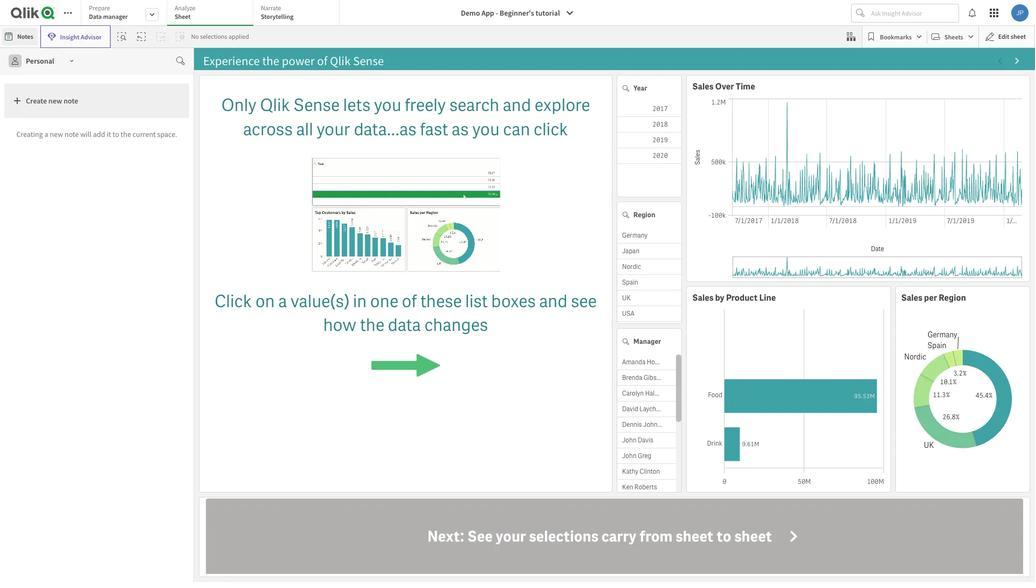 Task type: describe. For each thing, give the bounding box(es) containing it.
notes button
[[2, 28, 38, 45]]

per
[[925, 292, 938, 304]]

from
[[640, 527, 673, 547]]

creating a new note will add it to the current space.
[[16, 129, 177, 139]]

list
[[466, 290, 488, 313]]

david
[[623, 405, 639, 414]]

these
[[420, 290, 462, 313]]

1 vertical spatial note
[[65, 129, 79, 139]]

analyze sheet
[[175, 4, 196, 20]]

see
[[571, 290, 597, 313]]

and inside only qlik sense lets you freely search and explore across all your data...as fast as you can click
[[503, 94, 531, 117]]

amanda
[[623, 358, 646, 367]]

honda
[[647, 358, 666, 367]]

step back image
[[137, 32, 146, 41]]

david laychak
[[623, 405, 663, 414]]

next:
[[428, 527, 465, 547]]

john for john davis
[[623, 436, 637, 445]]

demo
[[461, 8, 480, 18]]

click
[[534, 118, 569, 141]]

only qlik sense lets you freely search and explore across all your data...as fast as you can click
[[221, 94, 590, 141]]

0 horizontal spatial a
[[44, 129, 48, 139]]

over
[[716, 81, 735, 92]]

insight advisor
[[60, 33, 102, 41]]

greg
[[638, 452, 652, 461]]

on
[[256, 290, 275, 313]]

new inside button
[[48, 96, 62, 106]]

arrow right image
[[787, 529, 802, 544]]

0 vertical spatial you
[[374, 94, 402, 117]]

no selections applied
[[191, 32, 249, 40]]

laychak
[[640, 405, 663, 414]]

as
[[452, 118, 469, 141]]

brenda gibson optional. 2 of 19 row
[[618, 371, 676, 386]]

line
[[760, 292, 776, 304]]

advisor
[[81, 33, 102, 41]]

kathy
[[623, 468, 639, 476]]

sense
[[294, 94, 340, 117]]

value(s)
[[291, 290, 350, 313]]

will
[[80, 129, 92, 139]]

product
[[727, 292, 758, 304]]

next: see your selections carry from sheet to sheet button
[[206, 499, 1024, 575]]

0 horizontal spatial sheet
[[676, 527, 714, 547]]

lets
[[343, 94, 371, 117]]

region inside application
[[939, 292, 967, 304]]

john davis
[[623, 436, 654, 445]]

space.
[[157, 129, 177, 139]]

2020 optional. 4 of 5 row
[[618, 148, 682, 164]]

brenda gibson
[[623, 374, 664, 382]]

amanda honda optional. 1 of 19 row
[[618, 355, 676, 371]]

can
[[503, 118, 530, 141]]

brenda
[[623, 374, 643, 382]]

next: see your selections carry from sheet to sheet application
[[199, 498, 1031, 578]]

time
[[736, 81, 756, 92]]

sheet
[[175, 12, 191, 20]]

johnson
[[644, 421, 668, 429]]

explore
[[535, 94, 590, 117]]

tab list containing prepare
[[81, 0, 344, 27]]

ken
[[623, 483, 634, 492]]

prepare data manager
[[89, 4, 128, 20]]

creating
[[16, 129, 43, 139]]

davis
[[638, 436, 654, 445]]

germany optional. 1 of 7 row
[[618, 228, 682, 244]]

narrate
[[261, 4, 281, 12]]

of
[[402, 290, 417, 313]]

dennis
[[623, 421, 642, 429]]

next sheet: product details image
[[1014, 57, 1022, 65]]

manager
[[634, 337, 662, 346]]

analyze
[[175, 4, 196, 12]]

germany
[[623, 231, 648, 240]]

gibson
[[644, 374, 664, 382]]

carolyn halmon
[[623, 389, 668, 398]]

ken roberts
[[623, 483, 658, 492]]

1 horizontal spatial you
[[473, 118, 500, 141]]

japan
[[623, 247, 640, 256]]

only
[[221, 94, 257, 117]]

selections tool image
[[848, 32, 856, 41]]

your inside only qlik sense lets you freely search and explore across all your data...as fast as you can click
[[317, 118, 351, 141]]

create new note button
[[4, 84, 189, 118]]

beginner's
[[500, 8, 534, 18]]

sales for sales per region
[[902, 292, 923, 304]]

2017
[[653, 105, 668, 113]]

data...as
[[354, 118, 417, 141]]

2017 optional. 1 of 5 row
[[618, 101, 682, 117]]

john greg
[[623, 452, 652, 461]]

fast
[[420, 118, 448, 141]]

david laychak optional. 4 of 19 row
[[618, 402, 676, 418]]

see
[[468, 527, 493, 547]]

manager
[[103, 12, 128, 20]]

demo app - beginner's tutorial
[[461, 8, 560, 18]]

nordic
[[623, 263, 642, 271]]

tutorial
[[536, 8, 560, 18]]

usa
[[623, 310, 635, 318]]

your inside button
[[496, 527, 526, 547]]

next: see your selections carry from sheet to sheet
[[428, 527, 773, 547]]

kathy clinton optional. 8 of 19 row
[[618, 464, 676, 480]]



Task type: vqa. For each thing, say whether or not it's contained in the screenshot.
Region to the left
yes



Task type: locate. For each thing, give the bounding box(es) containing it.
you
[[374, 94, 402, 117], [473, 118, 500, 141]]

data
[[388, 314, 421, 337]]

james peterson image
[[1012, 4, 1029, 22]]

new right create
[[48, 96, 62, 106]]

sales over time application
[[687, 75, 1031, 282]]

1 horizontal spatial region
[[939, 292, 967, 304]]

0 vertical spatial new
[[48, 96, 62, 106]]

edit sheet button
[[979, 25, 1036, 48]]

john inside row
[[623, 436, 637, 445]]

the inside click on a value(s) in one of these list boxes and see how the data changes
[[360, 314, 385, 337]]

sheet right from
[[676, 527, 714, 547]]

2019 optional. 3 of 5 row
[[618, 133, 682, 148]]

bookmarks
[[881, 33, 912, 41]]

and left see
[[540, 290, 568, 313]]

sales per region application
[[896, 286, 1031, 493]]

2018
[[653, 120, 668, 129]]

smart search image
[[118, 32, 126, 41]]

uk
[[623, 294, 631, 303]]

carry
[[602, 527, 637, 547]]

tab list
[[81, 0, 344, 27]]

how
[[323, 314, 357, 337]]

year
[[634, 83, 648, 93]]

bookmarks button
[[865, 28, 925, 45]]

2019
[[653, 136, 668, 145]]

1 horizontal spatial a
[[278, 290, 287, 313]]

create
[[26, 96, 47, 106]]

personal
[[26, 56, 54, 66]]

1 vertical spatial john
[[623, 452, 637, 461]]

application
[[0, 0, 1036, 583], [199, 75, 613, 493], [206, 77, 606, 491]]

boxes
[[492, 290, 536, 313]]

0 horizontal spatial and
[[503, 94, 531, 117]]

region
[[634, 210, 656, 219], [939, 292, 967, 304]]

the right it
[[121, 129, 131, 139]]

john down dennis
[[623, 436, 637, 445]]

kathy clinton
[[623, 468, 660, 476]]

roberts
[[635, 483, 658, 492]]

it
[[107, 129, 111, 139]]

in
[[353, 290, 367, 313]]

and inside click on a value(s) in one of these list boxes and see how the data changes
[[540, 290, 568, 313]]

edit sheet
[[999, 32, 1027, 40]]

search
[[450, 94, 500, 117]]

you right as
[[473, 118, 500, 141]]

1 horizontal spatial selections
[[529, 527, 599, 547]]

you up data...as
[[374, 94, 402, 117]]

-
[[496, 8, 498, 18]]

across
[[243, 118, 293, 141]]

sales per region
[[902, 292, 967, 304]]

0 horizontal spatial you
[[374, 94, 402, 117]]

0 horizontal spatial your
[[317, 118, 351, 141]]

to inside button
[[717, 527, 732, 547]]

0 horizontal spatial the
[[121, 129, 131, 139]]

a inside click on a value(s) in one of these list boxes and see how the data changes
[[278, 290, 287, 313]]

the
[[121, 129, 131, 139], [360, 314, 385, 337]]

to
[[113, 129, 119, 139], [717, 527, 732, 547]]

1 horizontal spatial sheet
[[735, 527, 773, 547]]

spain
[[623, 278, 639, 287]]

1 horizontal spatial and
[[540, 290, 568, 313]]

0 vertical spatial note
[[64, 96, 78, 106]]

john davis optional. 6 of 19 row
[[618, 433, 676, 449]]

app
[[482, 8, 495, 18]]

1 vertical spatial new
[[50, 129, 63, 139]]

new
[[48, 96, 62, 106], [50, 129, 63, 139]]

no
[[191, 32, 199, 40]]

sheets button
[[930, 28, 977, 45]]

1 vertical spatial selections
[[529, 527, 599, 547]]

1 vertical spatial the
[[360, 314, 385, 337]]

a right on
[[278, 290, 287, 313]]

john for john greg
[[623, 452, 637, 461]]

0 vertical spatial your
[[317, 118, 351, 141]]

2018 optional. 2 of 5 row
[[618, 117, 682, 133]]

1 horizontal spatial to
[[717, 527, 732, 547]]

data
[[89, 12, 102, 20]]

spain optional. 4 of 7 row
[[618, 275, 682, 291]]

search notes image
[[176, 57, 185, 65]]

0 vertical spatial region
[[634, 210, 656, 219]]

sheet right edit
[[1011, 32, 1027, 40]]

sheets
[[945, 33, 964, 41]]

2 john from the top
[[623, 452, 637, 461]]

0 vertical spatial and
[[503, 94, 531, 117]]

selections inside next: see your selections carry from sheet to sheet button
[[529, 527, 599, 547]]

uk optional. 5 of 7 row
[[618, 291, 682, 306]]

carolyn
[[623, 389, 644, 398]]

1 horizontal spatial your
[[496, 527, 526, 547]]

storytelling
[[261, 12, 294, 20]]

and up can
[[503, 94, 531, 117]]

current
[[133, 129, 156, 139]]

one
[[370, 290, 399, 313]]

freely
[[405, 94, 446, 117]]

the down one
[[360, 314, 385, 337]]

halmon
[[646, 389, 668, 398]]

0 vertical spatial a
[[44, 129, 48, 139]]

demo app - beginner's tutorial button
[[455, 4, 581, 22]]

0 vertical spatial to
[[113, 129, 119, 139]]

sheet left arrow right icon
[[735, 527, 773, 547]]

qlik
[[260, 94, 290, 117]]

sales for sales over time
[[693, 81, 714, 92]]

your right all
[[317, 118, 351, 141]]

sales left the per
[[902, 292, 923, 304]]

region right the per
[[939, 292, 967, 304]]

1 vertical spatial your
[[496, 527, 526, 547]]

add
[[93, 129, 105, 139]]

to for it
[[113, 129, 119, 139]]

note inside button
[[64, 96, 78, 106]]

note
[[64, 96, 78, 106], [65, 129, 79, 139]]

sales by product line
[[693, 292, 776, 304]]

0 vertical spatial the
[[121, 129, 131, 139]]

1 vertical spatial to
[[717, 527, 732, 547]]

new right creating
[[50, 129, 63, 139]]

amanda honda
[[623, 358, 666, 367]]

a right creating
[[44, 129, 48, 139]]

sales left the by
[[693, 292, 714, 304]]

personal button
[[4, 52, 80, 70]]

1 john from the top
[[623, 436, 637, 445]]

click on a value(s) in one of these list boxes and see how the data changes
[[215, 290, 597, 337]]

1 horizontal spatial the
[[360, 314, 385, 337]]

Ask Insight Advisor text field
[[870, 4, 959, 22]]

notes
[[17, 32, 33, 40]]

1 vertical spatial region
[[939, 292, 967, 304]]

sales over time
[[693, 81, 756, 92]]

sales for sales by product line
[[693, 292, 714, 304]]

sales left over at the top of page
[[693, 81, 714, 92]]

sales by product line application
[[687, 286, 892, 493]]

region up germany optional. 1 of 7 row
[[634, 210, 656, 219]]

1 vertical spatial and
[[540, 290, 568, 313]]

john
[[623, 436, 637, 445], [623, 452, 637, 461]]

0 horizontal spatial selections
[[200, 32, 227, 40]]

applied
[[229, 32, 249, 40]]

1 vertical spatial a
[[278, 290, 287, 313]]

0 horizontal spatial region
[[634, 210, 656, 219]]

note right create
[[64, 96, 78, 106]]

to for sheet
[[717, 527, 732, 547]]

1 vertical spatial you
[[473, 118, 500, 141]]

ken roberts optional. 9 of 19 row
[[618, 480, 676, 496]]

insight advisor button
[[40, 25, 111, 48]]

0 vertical spatial john
[[623, 436, 637, 445]]

your right see
[[496, 527, 526, 547]]

john left greg
[[623, 452, 637, 461]]

note left will
[[65, 129, 79, 139]]

narrate storytelling
[[261, 4, 294, 20]]

2 horizontal spatial sheet
[[1011, 32, 1027, 40]]

click
[[215, 290, 252, 313]]

dennis johnson optional. 5 of 19 row
[[618, 418, 676, 433]]

0 horizontal spatial to
[[113, 129, 119, 139]]

by
[[716, 292, 725, 304]]

selections
[[200, 32, 227, 40], [529, 527, 599, 547]]

0 vertical spatial selections
[[200, 32, 227, 40]]

create new note
[[26, 96, 78, 106]]

all
[[296, 118, 313, 141]]



